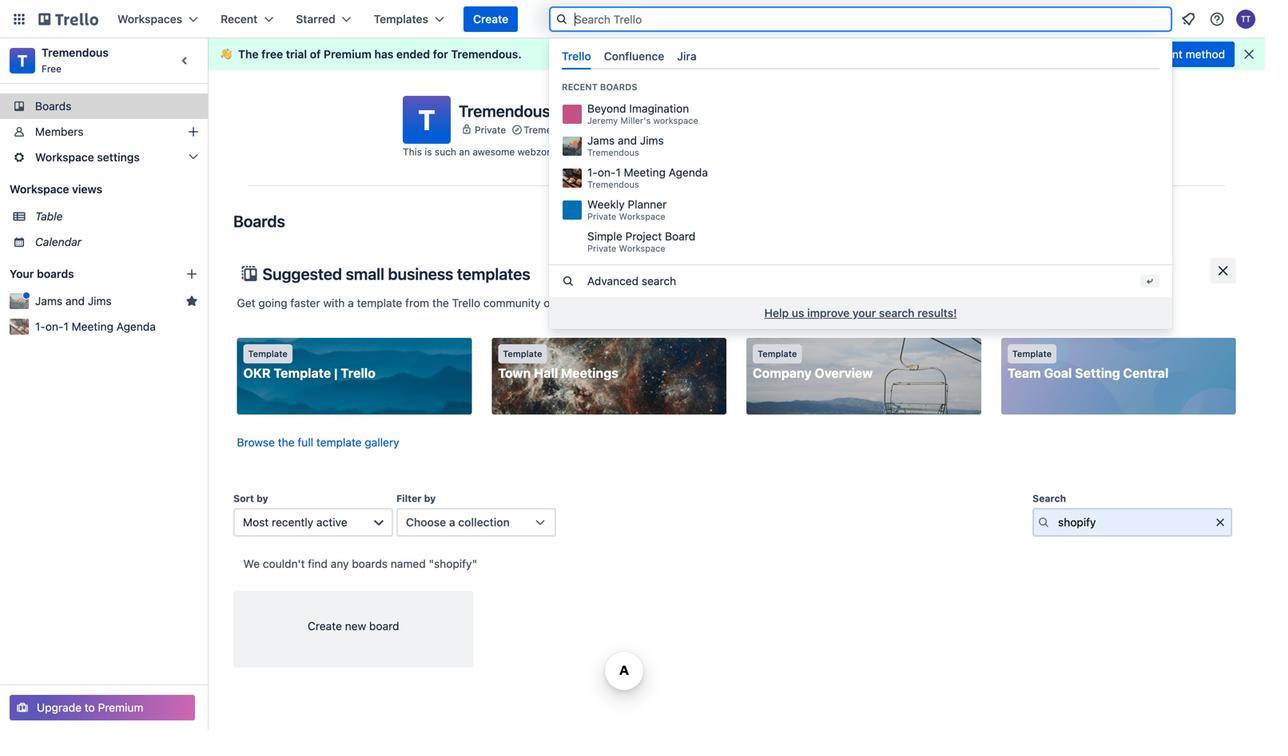 Task type: vqa. For each thing, say whether or not it's contained in the screenshot.
1-on-1 Meeting Agenda Tremendous 1-
yes



Task type: describe. For each thing, give the bounding box(es) containing it.
planner
[[628, 198, 667, 211]]

workspace inside dropdown button
[[35, 151, 94, 164]]

advanced search
[[588, 275, 676, 288]]

1-on-1 meeting agenda link
[[35, 319, 198, 335]]

such
[[435, 146, 456, 157]]

t button
[[403, 96, 451, 144]]

trello inside tab
[[562, 50, 591, 63]]

choose a collection button
[[397, 508, 556, 537]]

search inside help us improve your search results! link
[[879, 307, 915, 320]]

add
[[1115, 48, 1135, 61]]

payment
[[1138, 48, 1183, 61]]

on- for 1-on-1 meeting agenda
[[45, 320, 63, 333]]

an
[[459, 146, 470, 157]]

workspace views
[[10, 183, 102, 196]]

overview
[[815, 366, 873, 381]]

of
[[310, 48, 321, 61]]

members
[[35, 125, 84, 138]]

👋
[[221, 48, 232, 61]]

workspace settings
[[35, 151, 140, 164]]

simple project board private workspace
[[588, 230, 696, 254]]

templates button
[[364, 6, 454, 32]]

1- for 1-on-1 meeting agenda tremendous
[[588, 166, 598, 179]]

by for sort by
[[257, 493, 268, 504]]

get going faster with a template from the trello community or
[[237, 297, 557, 310]]

"shopify"
[[429, 558, 477, 571]]

tremendous up awesome at left top
[[459, 101, 551, 120]]

agenda for 1-on-1 meeting agenda
[[116, 320, 156, 333]]

your boards with 2 items element
[[10, 265, 161, 284]]

👋 the free trial of premium has ended for tremendous .
[[221, 48, 522, 61]]

0 vertical spatial template
[[357, 297, 402, 310]]

new
[[345, 620, 366, 633]]

clear boards search. image
[[1214, 516, 1227, 529]]

calendar link
[[35, 234, 198, 250]]

create button
[[464, 6, 518, 32]]

advanced search link
[[549, 266, 1173, 298]]

community
[[484, 297, 541, 310]]

template for team
[[1013, 349, 1052, 359]]

premium inside banner
[[324, 48, 372, 61]]

a for choose a category
[[608, 298, 614, 311]]

create for create
[[473, 12, 509, 26]]

starred icon image
[[185, 295, 198, 308]]

1 is from the left
[[425, 146, 432, 157]]

0 vertical spatial private
[[475, 124, 506, 135]]

0 notifications image
[[1179, 10, 1198, 29]]

board
[[369, 620, 399, 633]]

workspace settings button
[[0, 145, 208, 170]]

business
[[388, 265, 454, 283]]

team
[[1008, 366, 1041, 381]]

tremendous free
[[42, 46, 109, 74]]

miller's
[[621, 116, 651, 126]]

weekly planner private workspace
[[588, 198, 667, 222]]

trial
[[286, 48, 307, 61]]

central
[[1124, 366, 1169, 381]]

wave image
[[221, 47, 232, 62]]

boards for your boards
[[37, 267, 74, 281]]

workspaces
[[118, 12, 182, 26]]

2 is from the left
[[572, 146, 580, 157]]

jams and jims tremendous
[[588, 134, 664, 158]]

with
[[323, 297, 345, 310]]

couldn't
[[263, 558, 305, 571]]

tremendousthings.web
[[524, 124, 628, 135]]

advanced
[[588, 275, 639, 288]]

starred button
[[286, 6, 361, 32]]

so
[[582, 146, 593, 157]]

company
[[753, 366, 812, 381]]

template left |
[[274, 366, 331, 381]]

workspace inside the "weekly planner private workspace"
[[619, 212, 666, 222]]

table link
[[35, 209, 198, 225]]

named
[[391, 558, 426, 571]]

help us improve your search results! link
[[755, 301, 967, 326]]

a for choose a collection
[[449, 516, 455, 529]]

confluence
[[604, 50, 665, 63]]

your boards
[[10, 267, 74, 281]]

template okr template | trello
[[243, 349, 376, 381]]

0 horizontal spatial premium
[[98, 701, 143, 715]]

t for t 'link'
[[17, 51, 27, 70]]

jams and jims link
[[35, 293, 179, 309]]

workspace inside simple project board private workspace
[[619, 244, 666, 254]]

recent boards
[[562, 82, 638, 92]]

simple
[[588, 230, 623, 243]]

template company overview
[[753, 349, 873, 381]]

banner containing 👋
[[208, 38, 1265, 70]]

workspaces button
[[108, 6, 208, 32]]

0 vertical spatial the
[[432, 297, 449, 310]]

your
[[10, 267, 34, 281]]

recent for recent
[[221, 12, 258, 26]]

1 vertical spatial boards
[[233, 212, 285, 231]]

choose
[[567, 298, 605, 311]]

Search text field
[[1033, 508, 1233, 537]]

add payment method button
[[1105, 42, 1235, 67]]

template team goal setting central
[[1008, 349, 1169, 381]]

workspace
[[653, 116, 699, 126]]

method
[[1186, 48, 1226, 61]]

|
[[334, 366, 338, 381]]

meeting for 1-on-1 meeting agenda
[[72, 320, 113, 333]]

tremendousthings.web link
[[524, 122, 628, 138]]

special!
[[596, 146, 631, 157]]

sort
[[233, 493, 254, 504]]

jams for jams and jims tremendous
[[588, 134, 615, 147]]

sort by
[[233, 493, 268, 504]]

filter by
[[397, 493, 436, 504]]

recently
[[272, 516, 314, 529]]

setting
[[1075, 366, 1120, 381]]

jira
[[677, 50, 697, 63]]

.
[[518, 48, 522, 61]]

board
[[665, 230, 696, 243]]

template for okr
[[248, 349, 288, 359]]

workspace up table
[[10, 183, 69, 196]]

suggested
[[263, 265, 342, 283]]

table
[[35, 210, 63, 223]]

most
[[243, 516, 269, 529]]

free
[[42, 63, 62, 74]]

choose a collection
[[406, 516, 510, 529]]

your
[[853, 307, 876, 320]]

1 for 1-on-1 meeting agenda
[[63, 320, 69, 333]]

goal
[[1044, 366, 1072, 381]]



Task type: locate. For each thing, give the bounding box(es) containing it.
1 horizontal spatial premium
[[324, 48, 372, 61]]

meeting for 1-on-1 meeting agenda tremendous
[[624, 166, 666, 179]]

1 by from the left
[[257, 493, 268, 504]]

0 horizontal spatial agenda
[[116, 320, 156, 333]]

meeting
[[624, 166, 666, 179], [72, 320, 113, 333]]

create left search icon
[[473, 12, 509, 26]]

template
[[357, 297, 402, 310], [316, 436, 362, 449]]

agenda down jams and jims link
[[116, 320, 156, 333]]

0 vertical spatial boards
[[600, 82, 638, 92]]

faster
[[290, 297, 320, 310]]

banner
[[208, 38, 1265, 70]]

recent
[[221, 12, 258, 26], [562, 82, 598, 92]]

agenda down workspace at the right of page
[[669, 166, 708, 179]]

recent down trello tab
[[562, 82, 598, 92]]

agenda for 1-on-1 meeting agenda tremendous
[[669, 166, 708, 179]]

search inside advanced search link
[[642, 275, 676, 288]]

boards inside 'element'
[[37, 267, 74, 281]]

jams and jims
[[35, 295, 112, 308]]

trello up recent boards
[[562, 50, 591, 63]]

project
[[626, 230, 662, 243]]

1 vertical spatial trello
[[452, 297, 480, 310]]

upgrade to premium
[[37, 701, 143, 715]]

t inside 'link'
[[17, 51, 27, 70]]

1 vertical spatial recent
[[562, 82, 598, 92]]

jims up 1-on-1 meeting agenda
[[88, 295, 112, 308]]

premium
[[324, 48, 372, 61], [98, 701, 143, 715]]

search
[[1033, 493, 1067, 504]]

tremendous inside 1-on-1 meeting agenda tremendous
[[588, 180, 639, 190]]

browse the full template gallery link
[[237, 436, 399, 449]]

0 vertical spatial and
[[618, 134, 637, 147]]

on- for 1-on-1 meeting agenda tremendous
[[598, 166, 616, 179]]

browse the full template gallery
[[237, 436, 399, 449]]

1 vertical spatial meeting
[[72, 320, 113, 333]]

workspace navigation collapse icon image
[[174, 50, 197, 72]]

confluence tab
[[598, 43, 671, 70]]

private inside the "weekly planner private workspace"
[[588, 212, 617, 222]]

most recently active
[[243, 516, 347, 529]]

0 horizontal spatial on-
[[45, 320, 63, 333]]

Search Trello field
[[549, 6, 1173, 32]]

1- inside 1-on-1 meeting agenda tremendous
[[588, 166, 598, 179]]

2 vertical spatial trello
[[341, 366, 376, 381]]

advanced search image
[[562, 275, 575, 288]]

2 horizontal spatial boards
[[600, 82, 638, 92]]

0 horizontal spatial boards
[[37, 267, 74, 281]]

this
[[403, 146, 422, 157]]

0 horizontal spatial is
[[425, 146, 432, 157]]

0 horizontal spatial meeting
[[72, 320, 113, 333]]

by for filter by
[[424, 493, 436, 504]]

1 vertical spatial boards
[[37, 267, 74, 281]]

0 vertical spatial jams
[[588, 134, 615, 147]]

jams
[[588, 134, 615, 147], [35, 295, 62, 308]]

1 horizontal spatial a
[[449, 516, 455, 529]]

tab list
[[556, 43, 1166, 70]]

workspace down members
[[35, 151, 94, 164]]

0 vertical spatial recent
[[221, 12, 258, 26]]

1 horizontal spatial 1-
[[588, 166, 598, 179]]

1 horizontal spatial agenda
[[669, 166, 708, 179]]

0 horizontal spatial trello
[[341, 366, 376, 381]]

1-on-1 meeting agenda
[[35, 320, 156, 333]]

t inside "button"
[[418, 103, 435, 136]]

small
[[346, 265, 384, 283]]

template inside template team goal setting central
[[1013, 349, 1052, 359]]

recent inside popup button
[[221, 12, 258, 26]]

1 vertical spatial 1-
[[35, 320, 45, 333]]

1 horizontal spatial boards
[[233, 212, 285, 231]]

active
[[317, 516, 347, 529]]

template up okr
[[248, 349, 288, 359]]

template for company
[[758, 349, 797, 359]]

0 vertical spatial t
[[17, 51, 27, 70]]

meeting up planner
[[624, 166, 666, 179]]

1 vertical spatial premium
[[98, 701, 143, 715]]

create left new
[[308, 620, 342, 633]]

members link
[[0, 119, 208, 145]]

trello tab
[[556, 43, 598, 70]]

0 horizontal spatial by
[[257, 493, 268, 504]]

1 horizontal spatial on-
[[598, 166, 616, 179]]

boards up suggested on the top left of page
[[233, 212, 285, 231]]

trello inside template okr template | trello
[[341, 366, 376, 381]]

jims down miller's
[[640, 134, 664, 147]]

1 vertical spatial template
[[316, 436, 362, 449]]

jams down jeremy
[[588, 134, 615, 147]]

1 horizontal spatial t
[[418, 103, 435, 136]]

0 horizontal spatial the
[[278, 436, 295, 449]]

trello down templates
[[452, 297, 480, 310]]

0 horizontal spatial jams
[[35, 295, 62, 308]]

to
[[85, 701, 95, 715]]

tremendous up the weekly
[[588, 180, 639, 190]]

template up 'town'
[[503, 349, 542, 359]]

1 horizontal spatial 1
[[616, 166, 621, 179]]

a right choose
[[449, 516, 455, 529]]

2 horizontal spatial trello
[[562, 50, 591, 63]]

by right filter
[[424, 493, 436, 504]]

tremendous down jeremy
[[588, 148, 639, 158]]

1 horizontal spatial trello
[[452, 297, 480, 310]]

by right sort
[[257, 493, 268, 504]]

meetings
[[561, 366, 619, 381]]

workspace down project
[[619, 244, 666, 254]]

views
[[72, 183, 102, 196]]

a down advanced
[[608, 298, 614, 311]]

recent for recent boards
[[562, 82, 598, 92]]

2 vertical spatial boards
[[352, 558, 388, 571]]

is right this
[[425, 146, 432, 157]]

1 down special!
[[616, 166, 621, 179]]

meeting inside 1-on-1 meeting agenda tremendous
[[624, 166, 666, 179]]

and inside jams and jims tremendous
[[618, 134, 637, 147]]

boards down calendar on the top left of page
[[37, 267, 74, 281]]

and down your boards with 2 items 'element'
[[66, 295, 85, 308]]

templates
[[374, 12, 429, 26]]

0 horizontal spatial jims
[[88, 295, 112, 308]]

meeting inside 1-on-1 meeting agenda link
[[72, 320, 113, 333]]

the left full
[[278, 436, 295, 449]]

template up company
[[758, 349, 797, 359]]

add board image
[[185, 268, 198, 281]]

1 vertical spatial and
[[66, 295, 85, 308]]

template inside template company overview
[[758, 349, 797, 359]]

the right the from
[[432, 297, 449, 310]]

0 vertical spatial premium
[[324, 48, 372, 61]]

we couldn't find any boards named "shopify"
[[243, 558, 477, 571]]

0 vertical spatial on-
[[598, 166, 616, 179]]

private down the weekly
[[588, 212, 617, 222]]

gallery
[[365, 436, 399, 449]]

private down simple
[[588, 244, 617, 254]]

and down miller's
[[618, 134, 637, 147]]

a inside choose a collection button
[[449, 516, 455, 529]]

1 vertical spatial on-
[[45, 320, 63, 333]]

trello
[[562, 50, 591, 63], [452, 297, 480, 310], [341, 366, 376, 381]]

0 horizontal spatial 1
[[63, 320, 69, 333]]

1 vertical spatial search
[[879, 307, 915, 320]]

1 vertical spatial the
[[278, 436, 295, 449]]

1 horizontal spatial meeting
[[624, 166, 666, 179]]

create for create new board
[[308, 620, 342, 633]]

us
[[792, 307, 805, 320]]

the
[[238, 48, 259, 61]]

template right full
[[316, 436, 362, 449]]

t up this
[[418, 103, 435, 136]]

upgrade to premium link
[[10, 695, 195, 721]]

terry turtle (terryturtle) image
[[1237, 10, 1256, 29]]

0 horizontal spatial create
[[308, 620, 342, 633]]

is right it
[[572, 146, 580, 157]]

2 by from the left
[[424, 493, 436, 504]]

template for town
[[503, 349, 542, 359]]

it
[[564, 146, 570, 157]]

a right with
[[348, 297, 354, 310]]

suggested small business templates
[[263, 265, 531, 283]]

0 vertical spatial boards
[[35, 100, 71, 113]]

1- down jams and jims
[[35, 320, 45, 333]]

browse
[[237, 436, 275, 449]]

0 vertical spatial create
[[473, 12, 509, 26]]

full
[[298, 436, 313, 449]]

jira tab
[[671, 43, 703, 70]]

trello right |
[[341, 366, 376, 381]]

t link
[[10, 48, 35, 74]]

results!
[[918, 307, 957, 320]]

jims inside jams and jims tremendous
[[640, 134, 664, 147]]

2 vertical spatial private
[[588, 244, 617, 254]]

0 vertical spatial 1-
[[588, 166, 598, 179]]

search right "your"
[[879, 307, 915, 320]]

recent up 'the'
[[221, 12, 258, 26]]

1 horizontal spatial the
[[432, 297, 449, 310]]

workspace
[[35, 151, 94, 164], [10, 183, 69, 196], [619, 212, 666, 222], [619, 244, 666, 254]]

boards link
[[0, 94, 208, 119]]

recent button
[[211, 6, 283, 32]]

t
[[17, 51, 27, 70], [418, 103, 435, 136]]

1 horizontal spatial jims
[[640, 134, 664, 147]]

1 vertical spatial agenda
[[116, 320, 156, 333]]

1 vertical spatial jims
[[88, 295, 112, 308]]

or
[[544, 297, 554, 310]]

0 vertical spatial search
[[642, 275, 676, 288]]

0 horizontal spatial boards
[[35, 100, 71, 113]]

1 horizontal spatial create
[[473, 12, 509, 26]]

1-on-1 meeting agenda tremendous
[[588, 166, 708, 190]]

agenda
[[669, 166, 708, 179], [116, 320, 156, 333]]

on- down special!
[[598, 166, 616, 179]]

1 horizontal spatial search
[[879, 307, 915, 320]]

template down the small
[[357, 297, 402, 310]]

free
[[262, 48, 283, 61]]

1 vertical spatial jams
[[35, 295, 62, 308]]

1- down so
[[588, 166, 598, 179]]

tremendous up free
[[42, 46, 109, 59]]

1 for 1-on-1 meeting agenda tremendous
[[616, 166, 621, 179]]

0 horizontal spatial 1-
[[35, 320, 45, 333]]

search up "category"
[[642, 275, 676, 288]]

help
[[765, 307, 789, 320]]

1 vertical spatial t
[[418, 103, 435, 136]]

ended
[[396, 48, 430, 61]]

template inside template town hall meetings
[[503, 349, 542, 359]]

jams for jams and jims
[[35, 295, 62, 308]]

tremendous link
[[42, 46, 109, 59]]

okr
[[243, 366, 271, 381]]

template town hall meetings
[[498, 349, 619, 381]]

jams down your boards on the left of page
[[35, 295, 62, 308]]

template
[[248, 349, 288, 359], [503, 349, 542, 359], [758, 349, 797, 359], [1013, 349, 1052, 359], [274, 366, 331, 381]]

find
[[308, 558, 328, 571]]

private up awesome at left top
[[475, 124, 506, 135]]

create
[[473, 12, 509, 26], [308, 620, 342, 633]]

1 vertical spatial private
[[588, 212, 617, 222]]

private inside simple project board private workspace
[[588, 244, 617, 254]]

tab list containing trello
[[556, 43, 1166, 70]]

2 horizontal spatial a
[[608, 298, 614, 311]]

tremendous inside jams and jims tremendous
[[588, 148, 639, 158]]

1 down jams and jims
[[63, 320, 69, 333]]

0 horizontal spatial recent
[[221, 12, 258, 26]]

town
[[498, 366, 531, 381]]

1- for 1-on-1 meeting agenda
[[35, 320, 45, 333]]

search
[[642, 275, 676, 288], [879, 307, 915, 320]]

0 vertical spatial meeting
[[624, 166, 666, 179]]

settings
[[97, 151, 140, 164]]

tremendous down create button
[[451, 48, 518, 61]]

from
[[405, 297, 429, 310]]

calendar
[[35, 235, 82, 249]]

get
[[237, 297, 255, 310]]

on- down jams and jims
[[45, 320, 63, 333]]

0 vertical spatial trello
[[562, 50, 591, 63]]

boards
[[35, 100, 71, 113], [233, 212, 285, 231]]

tremendous inside banner
[[451, 48, 518, 61]]

0 horizontal spatial search
[[642, 275, 676, 288]]

premium right to
[[98, 701, 143, 715]]

on- inside 1-on-1 meeting agenda tremendous
[[598, 166, 616, 179]]

1 horizontal spatial and
[[618, 134, 637, 147]]

and for jams and jims
[[66, 295, 85, 308]]

search image
[[556, 13, 568, 26]]

template up team
[[1013, 349, 1052, 359]]

primary element
[[0, 0, 1265, 38]]

1 vertical spatial 1
[[63, 320, 69, 333]]

going
[[259, 297, 287, 310]]

t left free
[[17, 51, 27, 70]]

boards up members
[[35, 100, 71, 113]]

0 horizontal spatial a
[[348, 297, 354, 310]]

jims for jams and jims tremendous
[[640, 134, 664, 147]]

0 vertical spatial 1
[[616, 166, 621, 179]]

back to home image
[[38, 6, 98, 32]]

improve
[[807, 307, 850, 320]]

create inside button
[[473, 12, 509, 26]]

starred
[[296, 12, 336, 26]]

1 vertical spatial create
[[308, 620, 342, 633]]

jams inside jams and jims tremendous
[[588, 134, 615, 147]]

awesome
[[473, 146, 515, 157]]

1 inside 1-on-1 meeting agenda tremendous
[[616, 166, 621, 179]]

0 vertical spatial jims
[[640, 134, 664, 147]]

meeting down jams and jims link
[[72, 320, 113, 333]]

jims
[[640, 134, 664, 147], [88, 295, 112, 308]]

t for t "button"
[[418, 103, 435, 136]]

agenda inside 1-on-1 meeting agenda tremendous
[[669, 166, 708, 179]]

1 horizontal spatial by
[[424, 493, 436, 504]]

and
[[618, 134, 637, 147], [66, 295, 85, 308]]

and for jams and jims tremendous
[[618, 134, 637, 147]]

open information menu image
[[1210, 11, 1226, 27]]

0 vertical spatial agenda
[[669, 166, 708, 179]]

boards right any on the bottom left of the page
[[352, 558, 388, 571]]

is
[[425, 146, 432, 157], [572, 146, 580, 157]]

1 horizontal spatial boards
[[352, 558, 388, 571]]

boards up beyond
[[600, 82, 638, 92]]

jims for jams and jims
[[88, 295, 112, 308]]

1 horizontal spatial is
[[572, 146, 580, 157]]

1 horizontal spatial jams
[[588, 134, 615, 147]]

1 horizontal spatial recent
[[562, 82, 598, 92]]

premium right of
[[324, 48, 372, 61]]

0 horizontal spatial and
[[66, 295, 85, 308]]

boards for recent boards
[[600, 82, 638, 92]]

0 horizontal spatial t
[[17, 51, 27, 70]]

category
[[617, 298, 662, 311]]

workspace down planner
[[619, 212, 666, 222]]



